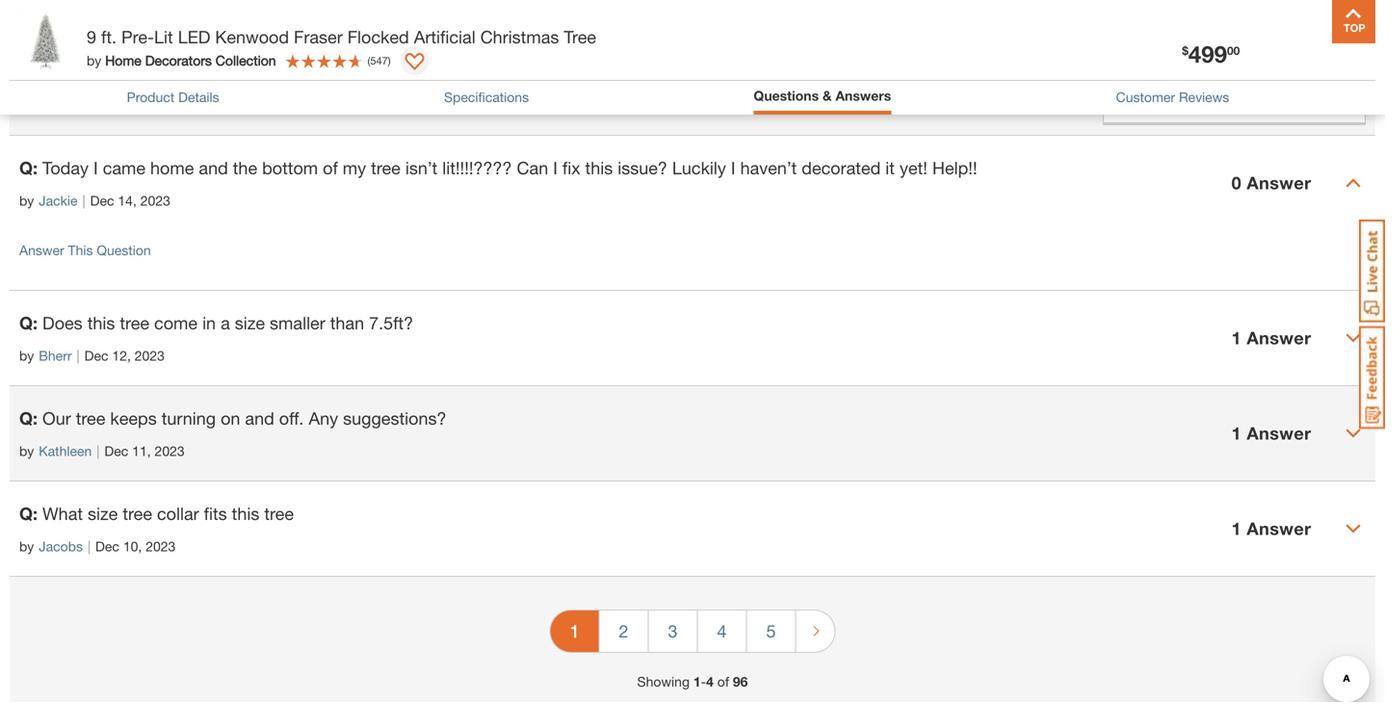Task type: describe. For each thing, give the bounding box(es) containing it.
ft.
[[101, 27, 117, 47]]

feedback link image
[[1360, 326, 1386, 430]]

1 vertical spatial this
[[87, 313, 115, 334]]

dec for size
[[95, 539, 119, 555]]

ask a question
[[1172, 23, 1298, 44]]

jackie button
[[39, 191, 78, 211]]

0
[[1232, 173, 1242, 193]]

by bherr | dec 12, 2023
[[19, 348, 165, 364]]

5 link
[[747, 611, 796, 653]]

lit
[[154, 27, 173, 47]]

by for does
[[19, 348, 34, 364]]

1 horizontal spatial showing
[[638, 674, 690, 690]]

bherr
[[39, 348, 72, 364]]

answer this question link
[[19, 243, 151, 258]]

specifications
[[444, 89, 529, 105]]

questions inside 96 questions
[[67, 28, 146, 49]]

499
[[1189, 40, 1228, 67]]

0 horizontal spatial showing 1 - 4 of 96
[[19, 98, 130, 114]]

in
[[202, 313, 216, 334]]

of inside questions element
[[323, 158, 338, 178]]

yet!
[[900, 158, 928, 178]]

0 vertical spatial of
[[100, 98, 111, 114]]

bherr button
[[39, 346, 72, 366]]

came
[[103, 158, 146, 178]]

than
[[330, 313, 364, 334]]

pre-
[[121, 27, 154, 47]]

questions element
[[10, 135, 1376, 577]]

1 answer for than
[[1232, 328, 1312, 349]]

tree right my
[[371, 158, 401, 178]]

dec for this
[[84, 348, 108, 364]]

4 link
[[698, 611, 746, 653]]

isn't
[[406, 158, 438, 178]]

1 vertical spatial showing 1 - 4 of 96
[[638, 674, 748, 690]]

2023 for come
[[135, 348, 165, 364]]

q: what size tree collar fits this tree
[[19, 504, 294, 524]]

does
[[42, 313, 83, 334]]

3 link
[[649, 611, 697, 653]]

reviews
[[1180, 89, 1230, 105]]

2 vertical spatial this
[[232, 504, 260, 524]]

1 horizontal spatial size
[[235, 313, 265, 334]]

artificial
[[414, 27, 476, 47]]

3 1 answer from the top
[[1232, 519, 1312, 539]]

haven't
[[741, 158, 797, 178]]

2
[[619, 621, 629, 642]]

2 vertical spatial of
[[718, 674, 730, 690]]

12,
[[112, 348, 131, 364]]

3 caret image from the top
[[1346, 522, 1362, 537]]

q: today i came home and the bottom of my tree isn't lit!!!!???? can i fix this issue? luckily i haven't decorated it yet! help!!
[[19, 158, 978, 178]]

collar
[[157, 504, 199, 524]]

my
[[343, 158, 366, 178]]

q: for q: our tree keeps turning on and off. any suggestions?
[[19, 408, 38, 429]]

$ 499 00
[[1183, 40, 1241, 67]]

fraser
[[294, 27, 343, 47]]

0 horizontal spatial -
[[83, 98, 88, 114]]

11,
[[132, 443, 151, 459]]

it
[[886, 158, 895, 178]]

any
[[309, 408, 338, 429]]

can
[[517, 158, 549, 178]]

1 i from the left
[[94, 158, 98, 178]]

q: our tree keeps turning on and off. any suggestions?
[[19, 408, 447, 429]]

flocked
[[348, 27, 409, 47]]

come
[[154, 313, 198, 334]]

&
[[823, 88, 832, 104]]

luckily
[[673, 158, 727, 178]]

by home decorators collection
[[87, 53, 276, 68]]

what
[[42, 504, 83, 524]]

answer for my
[[1247, 173, 1312, 193]]

this
[[68, 243, 93, 258]]

tree
[[564, 27, 597, 47]]

2 i from the left
[[553, 158, 558, 178]]

turning
[[162, 408, 216, 429]]

by for our
[[19, 443, 34, 459]]

keeps
[[110, 408, 157, 429]]

details
[[178, 89, 219, 105]]

547
[[370, 54, 388, 67]]

kathleen button
[[39, 442, 92, 462]]

jacobs button
[[39, 537, 83, 557]]

tree up 10,
[[123, 504, 152, 524]]

question for answer this question
[[97, 243, 151, 258]]

7.5ft?
[[369, 313, 414, 334]]

led
[[178, 27, 210, 47]]

answer this question
[[19, 243, 151, 258]]

off.
[[279, 408, 304, 429]]

q: does this tree come in a size smaller than 7.5ft?
[[19, 313, 414, 334]]

decorated
[[802, 158, 881, 178]]

by down 9 on the left top of the page
[[87, 53, 101, 68]]

( 547 )
[[368, 54, 391, 67]]

1 vertical spatial 96
[[115, 98, 130, 114]]

by jackie | dec 14, 2023
[[19, 193, 170, 209]]

10,
[[123, 539, 142, 555]]

our
[[42, 408, 71, 429]]

smaller
[[270, 313, 325, 334]]

dec for i
[[90, 193, 114, 209]]

2023 for turning
[[155, 443, 185, 459]]

kenwood
[[215, 27, 289, 47]]

2 vertical spatial 96
[[733, 674, 748, 690]]

3
[[668, 621, 678, 642]]

2023 for home
[[140, 193, 170, 209]]

| for size
[[88, 539, 91, 555]]

dec for tree
[[104, 443, 128, 459]]

1 for what size tree collar fits this tree
[[1232, 519, 1242, 539]]



Task type: locate. For each thing, give the bounding box(es) containing it.
this
[[586, 158, 613, 178], [87, 313, 115, 334], [232, 504, 260, 524]]

9
[[87, 27, 96, 47]]

0 horizontal spatial showing
[[19, 98, 72, 114]]

0 vertical spatial caret image
[[1346, 331, 1362, 346]]

a right "ask"
[[1208, 23, 1218, 44]]

jackie
[[39, 193, 78, 209]]

1 horizontal spatial 4
[[707, 674, 714, 690]]

today
[[42, 158, 89, 178]]

1 vertical spatial -
[[701, 674, 707, 690]]

this right fix
[[586, 158, 613, 178]]

0 horizontal spatial i
[[94, 158, 98, 178]]

1 horizontal spatial 96
[[115, 98, 130, 114]]

1 vertical spatial question
[[97, 243, 151, 258]]

2023 right the 14,
[[140, 193, 170, 209]]

2 vertical spatial 4
[[707, 674, 714, 690]]

customer reviews button
[[1117, 87, 1230, 107], [1117, 87, 1230, 107]]

1 answer for suggestions?
[[1232, 423, 1312, 444]]

lit!!!!????
[[443, 158, 512, 178]]

4 q: from the top
[[19, 504, 38, 524]]

2 horizontal spatial of
[[718, 674, 730, 690]]

0 vertical spatial 4
[[88, 98, 96, 114]]

questions & answers
[[754, 88, 892, 104]]

dec
[[90, 193, 114, 209], [84, 348, 108, 364], [104, 443, 128, 459], [95, 539, 119, 555]]

by jacobs | dec 10, 2023
[[19, 539, 176, 555]]

answer
[[1247, 173, 1312, 193], [19, 243, 64, 258], [1247, 328, 1312, 349], [1247, 423, 1312, 444], [1247, 519, 1312, 539]]

product details
[[127, 89, 219, 105]]

- down 4 link
[[701, 674, 707, 690]]

1 q: from the top
[[19, 158, 38, 178]]

suggestions?
[[343, 408, 447, 429]]

0 vertical spatial showing
[[19, 98, 72, 114]]

0 vertical spatial -
[[83, 98, 88, 114]]

0 vertical spatial this
[[586, 158, 613, 178]]

answers
[[836, 88, 892, 104]]

i left came
[[94, 158, 98, 178]]

0 answer
[[1232, 173, 1312, 193]]

|
[[82, 193, 85, 209], [77, 348, 80, 364], [97, 443, 100, 459], [88, 539, 91, 555]]

0 horizontal spatial a
[[221, 313, 230, 334]]

0 vertical spatial 96
[[19, 11, 58, 53]]

0 horizontal spatial of
[[100, 98, 111, 114]]

display image
[[405, 53, 425, 72]]

answer for than
[[1247, 328, 1312, 349]]

-
[[83, 98, 88, 114], [701, 674, 707, 690]]

| right jacobs
[[88, 539, 91, 555]]

tree up the 12,
[[120, 313, 149, 334]]

dec left the 14,
[[90, 193, 114, 209]]

1 horizontal spatial questions
[[754, 88, 819, 104]]

this right fits
[[232, 504, 260, 524]]

a inside button
[[1208, 23, 1218, 44]]

live chat image
[[1360, 220, 1386, 323]]

help!!
[[933, 158, 978, 178]]

2 link
[[600, 611, 648, 653]]

1 horizontal spatial question
[[1223, 23, 1298, 44]]

customer
[[1117, 89, 1176, 105]]

i
[[94, 158, 98, 178], [553, 158, 558, 178], [731, 158, 736, 178]]

navigation containing 2
[[550, 597, 836, 672]]

of left my
[[323, 158, 338, 178]]

ask
[[1172, 23, 1204, 44]]

| for this
[[77, 348, 80, 364]]

1 horizontal spatial of
[[323, 158, 338, 178]]

)
[[388, 54, 391, 67]]

14,
[[118, 193, 137, 209]]

1 vertical spatial size
[[88, 504, 118, 524]]

2023 for collar
[[146, 539, 176, 555]]

96 down 4 link
[[733, 674, 748, 690]]

tree right our
[[76, 408, 105, 429]]

1 horizontal spatial and
[[245, 408, 274, 429]]

2023 right 10,
[[146, 539, 176, 555]]

00
[[1228, 44, 1241, 57]]

size
[[235, 313, 265, 334], [88, 504, 118, 524]]

by left "kathleen"
[[19, 443, 34, 459]]

bottom
[[262, 158, 318, 178]]

96 questions
[[19, 11, 146, 53]]

1 caret image from the top
[[1346, 331, 1362, 346]]

| for i
[[82, 193, 85, 209]]

caret image
[[1346, 331, 1362, 346], [1346, 426, 1362, 442], [1346, 522, 1362, 537]]

q: for q: does this tree come in a size smaller than 7.5ft?
[[19, 313, 38, 334]]

question for ask a question
[[1223, 23, 1298, 44]]

0 horizontal spatial and
[[199, 158, 228, 178]]

0 vertical spatial question
[[1223, 23, 1298, 44]]

| right bherr
[[77, 348, 80, 364]]

2 caret image from the top
[[1346, 426, 1362, 442]]

by
[[87, 53, 101, 68], [19, 193, 34, 209], [19, 348, 34, 364], [19, 443, 34, 459], [19, 539, 34, 555]]

and left the the
[[199, 158, 228, 178]]

by left jackie
[[19, 193, 34, 209]]

a inside questions element
[[221, 313, 230, 334]]

dec left 10,
[[95, 539, 119, 555]]

and right on
[[245, 408, 274, 429]]

product
[[127, 89, 175, 105]]

| right "kathleen"
[[97, 443, 100, 459]]

tree
[[371, 158, 401, 178], [120, 313, 149, 334], [76, 408, 105, 429], [123, 504, 152, 524], [264, 504, 294, 524]]

Search Questions & Answers text field
[[301, 15, 948, 53]]

of left product
[[100, 98, 111, 114]]

questions left &
[[754, 88, 819, 104]]

0 horizontal spatial 96
[[19, 11, 58, 53]]

1 horizontal spatial showing 1 - 4 of 96
[[638, 674, 748, 690]]

1 vertical spatial of
[[323, 158, 338, 178]]

4
[[88, 98, 96, 114], [718, 621, 727, 642], [707, 674, 714, 690]]

1 vertical spatial 4
[[718, 621, 727, 642]]

customer reviews
[[1117, 89, 1230, 105]]

issue?
[[618, 158, 668, 178]]

1 horizontal spatial -
[[701, 674, 707, 690]]

q: left today
[[19, 158, 38, 178]]

1 horizontal spatial a
[[1208, 23, 1218, 44]]

q: left what
[[19, 504, 38, 524]]

caret image for than
[[1346, 331, 1362, 346]]

navigation
[[550, 597, 836, 672]]

showing
[[19, 98, 72, 114], [638, 674, 690, 690]]

i left fix
[[553, 158, 558, 178]]

| for tree
[[97, 443, 100, 459]]

96
[[19, 11, 58, 53], [115, 98, 130, 114], [733, 674, 748, 690]]

fits
[[204, 504, 227, 524]]

1 vertical spatial showing
[[638, 674, 690, 690]]

this up 'by bherr | dec 12, 2023'
[[87, 313, 115, 334]]

1 vertical spatial 1 answer
[[1232, 423, 1312, 444]]

2 horizontal spatial 4
[[718, 621, 727, 642]]

product image image
[[14, 10, 77, 72]]

1 horizontal spatial this
[[232, 504, 260, 524]]

christmas
[[481, 27, 559, 47]]

0 vertical spatial showing 1 - 4 of 96
[[19, 98, 130, 114]]

dec left "11,"
[[104, 443, 128, 459]]

- up today
[[83, 98, 88, 114]]

0 vertical spatial size
[[235, 313, 265, 334]]

1 for does this tree come in a size smaller than 7.5ft?
[[1232, 328, 1242, 349]]

4 left product
[[88, 98, 96, 114]]

1 vertical spatial caret image
[[1346, 426, 1362, 442]]

0 vertical spatial and
[[199, 158, 228, 178]]

of down 4 link
[[718, 674, 730, 690]]

3 q: from the top
[[19, 408, 38, 429]]

showing 1 - 4 of 96 up today
[[19, 98, 130, 114]]

4 down 4 link
[[707, 674, 714, 690]]

by kathleen | dec 11, 2023
[[19, 443, 185, 459]]

a right the in
[[221, 313, 230, 334]]

9 ft. pre-lit led kenwood fraser flocked artificial christmas tree
[[87, 27, 597, 47]]

answer for suggestions?
[[1247, 423, 1312, 444]]

1 vertical spatial and
[[245, 408, 274, 429]]

size up by jacobs | dec 10, 2023
[[88, 504, 118, 524]]

2 horizontal spatial this
[[586, 158, 613, 178]]

(
[[368, 54, 370, 67]]

1 vertical spatial a
[[221, 313, 230, 334]]

3 i from the left
[[731, 158, 736, 178]]

decorators
[[145, 53, 212, 68]]

5
[[767, 621, 776, 642]]

0 horizontal spatial this
[[87, 313, 115, 334]]

q: for q: today i came home and the bottom of my tree isn't lit!!!!???? can i fix this issue? luckily i haven't decorated it yet! help!!
[[19, 158, 38, 178]]

4 right 3
[[718, 621, 727, 642]]

0 vertical spatial 1 answer
[[1232, 328, 1312, 349]]

96 down the home
[[115, 98, 130, 114]]

2 1 answer from the top
[[1232, 423, 1312, 444]]

96 left 9 on the left top of the page
[[19, 11, 58, 53]]

product details button
[[127, 87, 219, 107], [127, 87, 219, 107]]

dec left the 12,
[[84, 348, 108, 364]]

1 for our tree keeps turning on and off. any suggestions?
[[1232, 423, 1242, 444]]

tree right fits
[[264, 504, 294, 524]]

2023 right the 12,
[[135, 348, 165, 364]]

questions up the home
[[67, 28, 146, 49]]

1 answer
[[1232, 328, 1312, 349], [1232, 423, 1312, 444], [1232, 519, 1312, 539]]

showing 1 - 4 of 96 down 3 link
[[638, 674, 748, 690]]

a
[[1208, 23, 1218, 44], [221, 313, 230, 334]]

showing down the product image
[[19, 98, 72, 114]]

0 horizontal spatial questions
[[67, 28, 146, 49]]

| right jackie
[[82, 193, 85, 209]]

$
[[1183, 44, 1189, 57]]

1 vertical spatial questions
[[754, 88, 819, 104]]

question
[[1223, 23, 1298, 44], [97, 243, 151, 258]]

0 horizontal spatial 4
[[88, 98, 96, 114]]

q: left does
[[19, 313, 38, 334]]

ask a question button
[[1103, 15, 1367, 53]]

home
[[150, 158, 194, 178]]

2 horizontal spatial 96
[[733, 674, 748, 690]]

by left bherr
[[19, 348, 34, 364]]

by left jacobs
[[19, 539, 34, 555]]

q: left our
[[19, 408, 38, 429]]

i right luckily
[[731, 158, 736, 178]]

1 horizontal spatial i
[[553, 158, 558, 178]]

question inside button
[[1223, 23, 1298, 44]]

specifications button
[[444, 87, 529, 107], [444, 87, 529, 107]]

1 1 answer from the top
[[1232, 328, 1312, 349]]

fix
[[563, 158, 581, 178]]

size right the in
[[235, 313, 265, 334]]

on
[[221, 408, 240, 429]]

collection
[[216, 53, 276, 68]]

kathleen
[[39, 443, 92, 459]]

0 vertical spatial questions
[[67, 28, 146, 49]]

2 vertical spatial 1 answer
[[1232, 519, 1312, 539]]

questions & answers button
[[754, 86, 892, 110], [754, 86, 892, 106]]

the
[[233, 158, 257, 178]]

0 horizontal spatial question
[[97, 243, 151, 258]]

2 q: from the top
[[19, 313, 38, 334]]

caret image for suggestions?
[[1346, 426, 1362, 442]]

showing down 3 link
[[638, 674, 690, 690]]

by for today
[[19, 193, 34, 209]]

top button
[[1333, 0, 1376, 43]]

2 horizontal spatial i
[[731, 158, 736, 178]]

0 vertical spatial a
[[1208, 23, 1218, 44]]

0 horizontal spatial size
[[88, 504, 118, 524]]

jacobs
[[39, 539, 83, 555]]

2023 right "11,"
[[155, 443, 185, 459]]

by for what
[[19, 539, 34, 555]]

q: for q: what size tree collar fits this tree
[[19, 504, 38, 524]]

2 vertical spatial caret image
[[1346, 522, 1362, 537]]

caret image
[[1346, 176, 1362, 191]]



Task type: vqa. For each thing, say whether or not it's contained in the screenshot.
"I" to the right
yes



